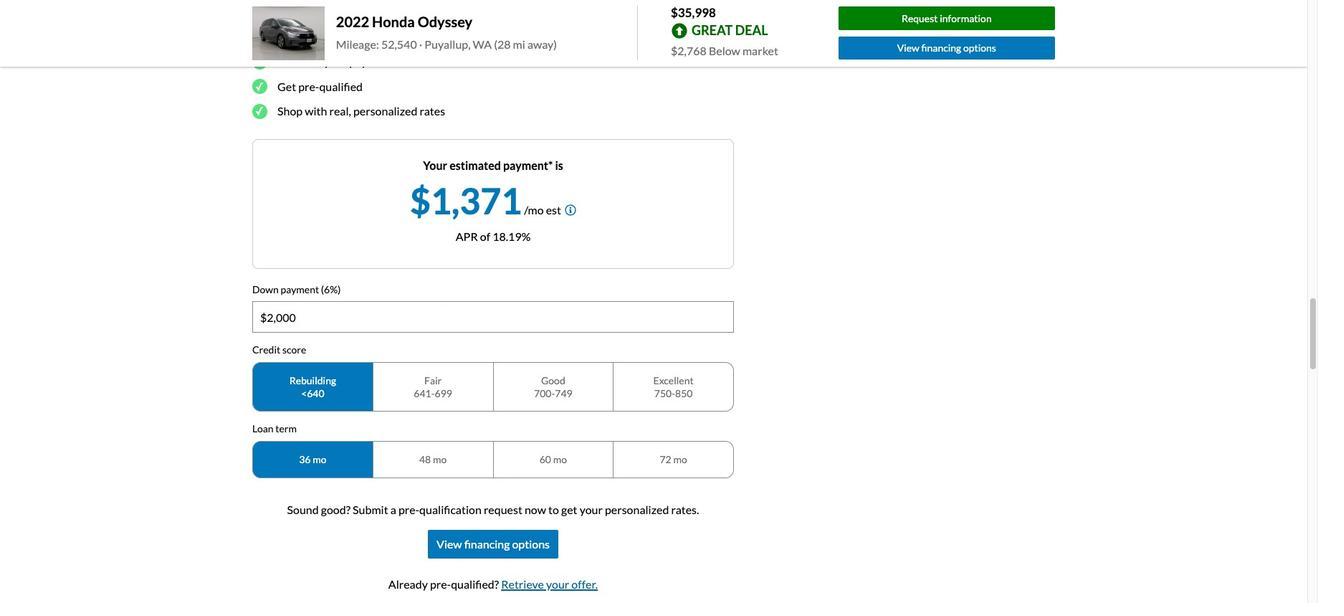 Task type: vqa. For each thing, say whether or not it's contained in the screenshot.
$962/mo.* at top right
no



Task type: locate. For each thing, give the bounding box(es) containing it.
financing
[[922, 42, 962, 54], [465, 537, 510, 551]]

0 horizontal spatial view financing options button
[[428, 530, 559, 558]]

2 vertical spatial pre-
[[430, 577, 451, 591]]

options down information
[[964, 42, 997, 54]]

0 vertical spatial payment
[[350, 55, 393, 68]]

view financing options
[[898, 42, 997, 54], [437, 537, 550, 551]]

1 horizontal spatial view
[[898, 42, 920, 54]]

·
[[419, 38, 423, 51]]

mo right 36
[[313, 453, 327, 466]]

0 horizontal spatial options
[[512, 537, 550, 551]]

get
[[562, 502, 578, 516]]

apr
[[456, 229, 478, 243]]

credit
[[252, 344, 281, 356]]

2022 honda odyssey mileage: 52,540 · puyallup, wa (28 mi away)
[[336, 13, 557, 51]]

info circle image
[[565, 204, 577, 216]]

options down the now
[[512, 537, 550, 551]]

pre- right get
[[298, 79, 319, 93]]

749
[[555, 387, 573, 399]]

puyallup,
[[425, 38, 471, 51]]

1 horizontal spatial personalized
[[605, 502, 669, 516]]

payment
[[350, 55, 393, 68], [281, 283, 319, 295]]

apr of 18.19%
[[456, 229, 531, 243]]

<640
[[301, 387, 325, 399]]

2 horizontal spatial pre-
[[430, 577, 451, 591]]

2 mo from the left
[[433, 453, 447, 466]]

financing down request information button
[[922, 42, 962, 54]]

your left offer.
[[547, 577, 570, 591]]

60 mo
[[540, 453, 567, 466]]

0 vertical spatial view financing options
[[898, 42, 997, 54]]

your
[[324, 55, 347, 68], [580, 502, 603, 516], [547, 577, 570, 591]]

rebuilding
[[289, 375, 336, 387]]

36 mo
[[299, 453, 327, 466]]

mo right 72
[[674, 453, 688, 466]]

information
[[940, 12, 992, 24]]

700-
[[534, 387, 555, 399]]

view
[[898, 42, 920, 54], [437, 537, 462, 551]]

request information button
[[839, 7, 1056, 30]]

great
[[692, 22, 733, 38]]

1 vertical spatial your
[[580, 502, 603, 516]]

mo
[[313, 453, 327, 466], [433, 453, 447, 466], [553, 453, 567, 466], [674, 453, 688, 466]]

0 vertical spatial view financing options button
[[839, 37, 1056, 60]]

1 mo from the left
[[313, 453, 327, 466]]

your
[[423, 158, 448, 172]]

$1,371 /mo est
[[410, 179, 562, 222]]

mo for 72 mo
[[674, 453, 688, 466]]

term
[[276, 423, 297, 435]]

financing down sound good? submit a pre-qualification request now to get your personalized rates.
[[465, 537, 510, 551]]

view financing options down sound good? submit a pre-qualification request now to get your personalized rates.
[[437, 537, 550, 551]]

0 horizontal spatial view
[[437, 537, 462, 551]]

view financing options button down sound good? submit a pre-qualification request now to get your personalized rates.
[[428, 530, 559, 558]]

0 vertical spatial pre-
[[298, 79, 319, 93]]

pre-
[[298, 79, 319, 93], [399, 502, 420, 516], [430, 577, 451, 591]]

payment down "mileage:"
[[350, 55, 393, 68]]

1 horizontal spatial pre-
[[399, 502, 420, 516]]

2 horizontal spatial your
[[580, 502, 603, 516]]

excellent 750-850
[[654, 375, 694, 399]]

your up qualified
[[324, 55, 347, 68]]

qualification
[[420, 502, 482, 516]]

0 horizontal spatial view financing options
[[437, 537, 550, 551]]

below
[[709, 43, 741, 57]]

your right the get at the bottom left of the page
[[580, 502, 603, 516]]

qualified
[[319, 79, 363, 93]]

1 horizontal spatial options
[[964, 42, 997, 54]]

pre- for get
[[298, 79, 319, 93]]

0 vertical spatial your
[[324, 55, 347, 68]]

1 vertical spatial view financing options
[[437, 537, 550, 551]]

rates.
[[672, 502, 700, 516]]

0 vertical spatial financing
[[922, 42, 962, 54]]

0 vertical spatial view
[[898, 42, 920, 54]]

shop with real, personalized rates
[[278, 104, 445, 118]]

with
[[305, 104, 327, 118]]

credit score
[[252, 344, 306, 356]]

sound good? submit a pre-qualification request now to get your personalized rates.
[[287, 502, 700, 516]]

(28
[[494, 38, 511, 51]]

advance
[[327, 16, 386, 36]]

view down qualification
[[437, 537, 462, 551]]

view financing options button down request information button
[[839, 37, 1056, 60]]

0 horizontal spatial pre-
[[298, 79, 319, 93]]

(6%)
[[321, 283, 341, 295]]

18.19%
[[493, 229, 531, 243]]

1 vertical spatial options
[[512, 537, 550, 551]]

personalized
[[354, 104, 418, 118], [605, 502, 669, 516]]

mo right 48
[[433, 453, 447, 466]]

good
[[542, 375, 566, 387]]

pre- right the a
[[399, 502, 420, 516]]

personalized left the rates. on the right of the page
[[605, 502, 669, 516]]

mileage:
[[336, 38, 379, 51]]

payment*
[[504, 158, 553, 172]]

fair 641-699
[[414, 375, 453, 399]]

great deal
[[692, 22, 769, 38]]

options
[[964, 42, 997, 54], [512, 537, 550, 551]]

0 horizontal spatial payment
[[281, 283, 319, 295]]

view financing options down request information button
[[898, 42, 997, 54]]

3 mo from the left
[[553, 453, 567, 466]]

641-
[[414, 387, 435, 399]]

payment left (6%)
[[281, 283, 319, 295]]

down
[[252, 283, 279, 295]]

1 horizontal spatial your
[[547, 577, 570, 591]]

4 mo from the left
[[674, 453, 688, 466]]

est
[[546, 203, 562, 216]]

72
[[660, 453, 672, 466]]

qualified?
[[451, 577, 499, 591]]

score
[[283, 344, 306, 356]]

view financing options button
[[839, 37, 1056, 60], [428, 530, 559, 558]]

mo right 60
[[553, 453, 567, 466]]

1 vertical spatial financing
[[465, 537, 510, 551]]

pre- right already
[[430, 577, 451, 591]]

1 vertical spatial pre-
[[399, 502, 420, 516]]

1 horizontal spatial financing
[[922, 42, 962, 54]]

view down request
[[898, 42, 920, 54]]

1 vertical spatial personalized
[[605, 502, 669, 516]]

0 horizontal spatial personalized
[[354, 104, 418, 118]]

850
[[676, 387, 693, 399]]

0 vertical spatial personalized
[[354, 104, 418, 118]]

mo for 48 mo
[[433, 453, 447, 466]]

personalized right real,
[[354, 104, 418, 118]]

1 vertical spatial view
[[437, 537, 462, 551]]



Task type: describe. For each thing, give the bounding box(es) containing it.
get
[[278, 79, 296, 93]]

estimate
[[278, 55, 322, 68]]

699
[[435, 387, 453, 399]]

real,
[[330, 104, 351, 118]]

sound
[[287, 502, 319, 516]]

$2,768 below market
[[671, 43, 779, 57]]

60
[[540, 453, 552, 466]]

retrieve your offer. link
[[501, 577, 598, 591]]

of
[[480, 229, 491, 243]]

0 vertical spatial options
[[964, 42, 997, 54]]

good?
[[321, 502, 351, 516]]

request
[[902, 12, 939, 24]]

0 horizontal spatial financing
[[465, 537, 510, 551]]

finance
[[252, 16, 308, 36]]

get pre-qualified
[[278, 79, 363, 93]]

already pre-qualified? retrieve your offer.
[[389, 577, 598, 591]]

in
[[311, 16, 324, 36]]

2022
[[336, 13, 370, 30]]

1 vertical spatial view financing options button
[[428, 530, 559, 558]]

1 horizontal spatial view financing options
[[898, 42, 997, 54]]

away)
[[528, 38, 557, 51]]

loan
[[252, 423, 274, 435]]

shop
[[278, 104, 303, 118]]

2022 honda odyssey image
[[252, 6, 325, 60]]

$1,371
[[410, 179, 522, 222]]

excellent
[[654, 375, 694, 387]]

rebuilding <640
[[289, 375, 336, 399]]

is
[[555, 158, 564, 172]]

already
[[389, 577, 428, 591]]

mo for 60 mo
[[553, 453, 567, 466]]

finance in advance
[[252, 16, 386, 36]]

estimated
[[450, 158, 501, 172]]

market
[[743, 43, 779, 57]]

0 horizontal spatial your
[[324, 55, 347, 68]]

fair
[[425, 375, 442, 387]]

wa
[[473, 38, 492, 51]]

48 mo
[[420, 453, 447, 466]]

estimate your payment
[[278, 55, 393, 68]]

48
[[420, 453, 431, 466]]

odyssey
[[418, 13, 473, 30]]

rates
[[420, 104, 445, 118]]

1 horizontal spatial view financing options button
[[839, 37, 1056, 60]]

2 vertical spatial your
[[547, 577, 570, 591]]

750-
[[655, 387, 676, 399]]

good 700-749
[[534, 375, 573, 399]]

36
[[299, 453, 311, 466]]

your estimated payment* is
[[423, 158, 564, 172]]

1 vertical spatial payment
[[281, 283, 319, 295]]

submit
[[353, 502, 388, 516]]

honda
[[372, 13, 415, 30]]

pre- for already
[[430, 577, 451, 591]]

a
[[391, 502, 397, 516]]

72 mo
[[660, 453, 688, 466]]

deal
[[736, 22, 769, 38]]

to
[[549, 502, 559, 516]]

52,540
[[381, 38, 417, 51]]

request information
[[902, 12, 992, 24]]

mi
[[513, 38, 526, 51]]

retrieve
[[501, 577, 544, 591]]

down payment (6%)
[[252, 283, 341, 295]]

/mo
[[525, 203, 544, 216]]

now
[[525, 502, 547, 516]]

$35,998
[[671, 5, 717, 20]]

$2,768
[[671, 43, 707, 57]]

mo for 36 mo
[[313, 453, 327, 466]]

offer.
[[572, 577, 598, 591]]

loan term
[[252, 423, 297, 435]]

1 horizontal spatial payment
[[350, 55, 393, 68]]

request
[[484, 502, 523, 516]]

Down payment (6%) text field
[[253, 302, 734, 332]]



